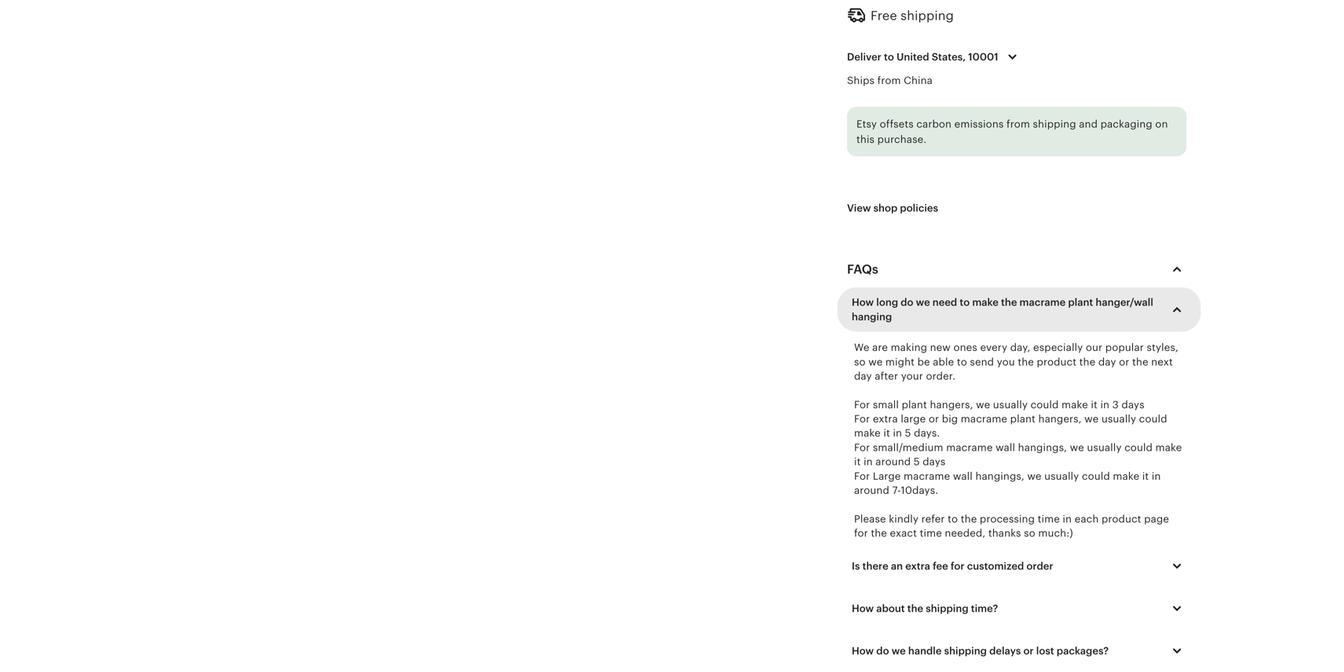 Task type: locate. For each thing, give the bounding box(es) containing it.
you
[[997, 356, 1015, 368]]

the down day,
[[1018, 356, 1034, 368]]

from
[[878, 75, 901, 87], [1007, 118, 1030, 130]]

0 vertical spatial wall
[[996, 442, 1016, 454]]

wall up needed,
[[953, 471, 973, 482]]

days right 3
[[1122, 399, 1145, 411]]

thanks
[[989, 528, 1021, 540]]

how inside how do we handle shipping delays or lost packages? dropdown button
[[852, 646, 874, 658]]

usually
[[993, 399, 1028, 411], [1102, 413, 1137, 425], [1087, 442, 1122, 454], [1045, 471, 1079, 482]]

5 up small/medium
[[905, 428, 911, 440]]

china
[[904, 75, 933, 87]]

how inside dropdown button
[[852, 603, 874, 615]]

plant down we are making new ones every day, especially our popular styles, so we might be able to send you the product the day or the next day after your order.
[[1011, 413, 1036, 425]]

do inside dropdown button
[[877, 646, 889, 658]]

1 horizontal spatial wall
[[996, 442, 1016, 454]]

days.
[[914, 428, 940, 440]]

so down the we
[[854, 356, 866, 368]]

from right ships
[[878, 75, 901, 87]]

around up large
[[876, 456, 911, 468]]

after
[[875, 371, 899, 382]]

1 horizontal spatial do
[[901, 297, 914, 309]]

to right need
[[960, 297, 970, 309]]

is
[[852, 561, 860, 573]]

product right each
[[1102, 514, 1142, 525]]

we inside we are making new ones every day, especially our popular styles, so we might be able to send you the product the day or the next day after your order.
[[869, 356, 883, 368]]

1 how from the top
[[852, 297, 874, 309]]

the down please
[[871, 528, 887, 540]]

small/medium
[[873, 442, 944, 454]]

big
[[942, 413, 958, 425]]

macrame inside how long do we need to make the macrame plant hanger/wall hanging
[[1020, 297, 1066, 309]]

to down ones
[[957, 356, 967, 368]]

could up each
[[1082, 471, 1110, 482]]

1 vertical spatial from
[[1007, 118, 1030, 130]]

1 vertical spatial product
[[1102, 514, 1142, 525]]

product down 'especially'
[[1037, 356, 1077, 368]]

1 horizontal spatial extra
[[906, 561, 931, 573]]

is there an extra fee for customized order
[[852, 561, 1054, 573]]

how for how do we handle shipping delays or lost packages?
[[852, 646, 874, 658]]

it up page
[[1143, 471, 1149, 482]]

from right emissions
[[1007, 118, 1030, 130]]

1 horizontal spatial days
[[1122, 399, 1145, 411]]

1 vertical spatial plant
[[902, 399, 927, 411]]

could down 'next'
[[1139, 413, 1168, 425]]

in up please
[[864, 456, 873, 468]]

0 horizontal spatial do
[[877, 646, 889, 658]]

4 for from the top
[[854, 471, 870, 482]]

0 vertical spatial days
[[1122, 399, 1145, 411]]

1 horizontal spatial from
[[1007, 118, 1030, 130]]

0 horizontal spatial 5
[[905, 428, 911, 440]]

0 vertical spatial or
[[1119, 356, 1130, 368]]

1 vertical spatial extra
[[906, 561, 931, 573]]

1 vertical spatial or
[[929, 413, 939, 425]]

an
[[891, 561, 903, 573]]

so
[[854, 356, 866, 368], [1024, 528, 1036, 540]]

1 horizontal spatial plant
[[1011, 413, 1036, 425]]

on
[[1156, 118, 1168, 130]]

time down refer
[[920, 528, 942, 540]]

handle
[[909, 646, 942, 658]]

day down our at the right
[[1099, 356, 1117, 368]]

1 vertical spatial do
[[877, 646, 889, 658]]

to inside we are making new ones every day, especially our popular styles, so we might be able to send you the product the day or the next day after your order.
[[957, 356, 967, 368]]

for right fee
[[951, 561, 965, 573]]

it up please
[[854, 456, 861, 468]]

etsy
[[857, 118, 877, 130]]

from inside etsy offsets carbon emissions from shipping and packaging on this purchase.
[[1007, 118, 1030, 130]]

0 horizontal spatial from
[[878, 75, 901, 87]]

or inside we are making new ones every day, especially our popular styles, so we might be able to send you the product the day or the next day after your order.
[[1119, 356, 1130, 368]]

make right need
[[973, 297, 999, 309]]

1 horizontal spatial product
[[1102, 514, 1142, 525]]

0 vertical spatial 5
[[905, 428, 911, 440]]

make down 3
[[1113, 471, 1140, 482]]

1 vertical spatial how
[[852, 603, 874, 615]]

wall up processing
[[996, 442, 1016, 454]]

1 vertical spatial for
[[951, 561, 965, 573]]

needed,
[[945, 528, 986, 540]]

the inside how long do we need to make the macrame plant hanger/wall hanging
[[1001, 297, 1017, 309]]

it left 3
[[1091, 399, 1098, 411]]

how left the handle
[[852, 646, 874, 658]]

around down large
[[854, 485, 890, 497]]

so inside we are making new ones every day, especially our popular styles, so we might be able to send you the product the day or the next day after your order.
[[854, 356, 866, 368]]

every
[[981, 342, 1008, 354]]

large
[[901, 413, 926, 425]]

we down are
[[869, 356, 883, 368]]

for
[[854, 528, 868, 540], [951, 561, 965, 573]]

around
[[876, 456, 911, 468], [854, 485, 890, 497]]

shipping left 'and'
[[1033, 118, 1077, 130]]

make up page
[[1156, 442, 1182, 454]]

extra right the an
[[906, 561, 931, 573]]

0 vertical spatial hangers,
[[930, 399, 974, 411]]

1 vertical spatial time
[[920, 528, 942, 540]]

1 vertical spatial wall
[[953, 471, 973, 482]]

0 horizontal spatial so
[[854, 356, 866, 368]]

1 horizontal spatial for
[[951, 561, 965, 573]]

extra inside is there an extra fee for customized order dropdown button
[[906, 561, 931, 573]]

5
[[905, 428, 911, 440], [914, 456, 920, 468]]

1 vertical spatial hangers,
[[1039, 413, 1082, 425]]

0 horizontal spatial wall
[[953, 471, 973, 482]]

1 vertical spatial days
[[923, 456, 946, 468]]

to inside 'dropdown button'
[[884, 51, 894, 63]]

1 vertical spatial 5
[[914, 456, 920, 468]]

so right thanks
[[1024, 528, 1036, 540]]

how for how long do we need to make the macrame plant hanger/wall hanging
[[852, 297, 874, 309]]

0 horizontal spatial extra
[[873, 413, 898, 425]]

how inside how long do we need to make the macrame plant hanger/wall hanging
[[852, 297, 874, 309]]

0 vertical spatial extra
[[873, 413, 898, 425]]

macrame
[[1020, 297, 1066, 309], [961, 413, 1008, 425], [947, 442, 993, 454], [904, 471, 951, 482]]

0 vertical spatial for
[[854, 528, 868, 540]]

the up needed,
[[961, 514, 977, 525]]

packaging
[[1101, 118, 1153, 130]]

0 vertical spatial day
[[1099, 356, 1117, 368]]

2 vertical spatial how
[[852, 646, 874, 658]]

product inside we are making new ones every day, especially our popular styles, so we might be able to send you the product the day or the next day after your order.
[[1037, 356, 1077, 368]]

macrame down faqs dropdown button
[[1020, 297, 1066, 309]]

0 horizontal spatial plant
[[902, 399, 927, 411]]

plant
[[1068, 297, 1094, 309], [902, 399, 927, 411], [1011, 413, 1036, 425]]

in up much:)
[[1063, 514, 1072, 525]]

product
[[1037, 356, 1077, 368], [1102, 514, 1142, 525]]

0 horizontal spatial product
[[1037, 356, 1077, 368]]

how do we handle shipping delays or lost packages? button
[[840, 635, 1199, 666]]

hangers, down 'especially'
[[1039, 413, 1082, 425]]

offsets
[[880, 118, 914, 130]]

0 vertical spatial time
[[1038, 514, 1060, 525]]

macrame down big at right
[[947, 442, 993, 454]]

how about the shipping time? button
[[840, 593, 1199, 626]]

we
[[916, 297, 930, 309], [869, 356, 883, 368], [976, 399, 991, 411], [1085, 413, 1099, 425], [1070, 442, 1085, 454], [1028, 471, 1042, 482], [892, 646, 906, 658]]

could
[[1031, 399, 1059, 411], [1139, 413, 1168, 425], [1125, 442, 1153, 454], [1082, 471, 1110, 482]]

or
[[1119, 356, 1130, 368], [929, 413, 939, 425], [1024, 646, 1034, 658]]

this
[[857, 134, 875, 145]]

we inside dropdown button
[[892, 646, 906, 658]]

days
[[1122, 399, 1145, 411], [923, 456, 946, 468]]

2 how from the top
[[852, 603, 874, 615]]

large
[[873, 471, 901, 482]]

wall
[[996, 442, 1016, 454], [953, 471, 973, 482]]

emissions
[[955, 118, 1004, 130]]

plant left hanger/wall
[[1068, 297, 1094, 309]]

10days.
[[901, 485, 939, 497]]

hangings,
[[1018, 442, 1067, 454], [976, 471, 1025, 482]]

0 vertical spatial how
[[852, 297, 874, 309]]

much:)
[[1039, 528, 1074, 540]]

1 vertical spatial so
[[1024, 528, 1036, 540]]

we left the handle
[[892, 646, 906, 658]]

macrame up 10days.
[[904, 471, 951, 482]]

shipping left time?
[[926, 603, 969, 615]]

0 vertical spatial do
[[901, 297, 914, 309]]

1 vertical spatial day
[[854, 371, 872, 382]]

0 vertical spatial around
[[876, 456, 911, 468]]

view shop policies button
[[836, 194, 950, 223]]

0 horizontal spatial for
[[854, 528, 868, 540]]

new
[[930, 342, 951, 354]]

to up ships from china
[[884, 51, 894, 63]]

policies
[[900, 202, 939, 214]]

do left the handle
[[877, 646, 889, 658]]

our
[[1086, 342, 1103, 354]]

to
[[884, 51, 894, 63], [960, 297, 970, 309], [957, 356, 967, 368], [948, 514, 958, 525]]

time?
[[971, 603, 998, 615]]

make inside how long do we need to make the macrame plant hanger/wall hanging
[[973, 297, 999, 309]]

hangers, up big at right
[[930, 399, 974, 411]]

how up hanging
[[852, 297, 874, 309]]

for
[[854, 399, 870, 411], [854, 413, 870, 425], [854, 442, 870, 454], [854, 471, 870, 482]]

it
[[1091, 399, 1098, 411], [884, 428, 890, 440], [854, 456, 861, 468], [1143, 471, 1149, 482]]

0 vertical spatial plant
[[1068, 297, 1094, 309]]

we up each
[[1070, 442, 1085, 454]]

how about the shipping time?
[[852, 603, 998, 615]]

0 horizontal spatial or
[[929, 413, 939, 425]]

1 horizontal spatial so
[[1024, 528, 1036, 540]]

2 vertical spatial or
[[1024, 646, 1034, 658]]

2 horizontal spatial plant
[[1068, 297, 1094, 309]]

1 horizontal spatial hangers,
[[1039, 413, 1082, 425]]

days down 'days.'
[[923, 456, 946, 468]]

2 vertical spatial plant
[[1011, 413, 1036, 425]]

shop
[[874, 202, 898, 214]]

free
[[871, 9, 897, 23]]

the
[[1001, 297, 1017, 309], [1018, 356, 1034, 368], [1080, 356, 1096, 368], [1133, 356, 1149, 368], [961, 514, 977, 525], [871, 528, 887, 540], [908, 603, 924, 615]]

the down faqs dropdown button
[[1001, 297, 1017, 309]]

or up 'days.'
[[929, 413, 939, 425]]

0 vertical spatial product
[[1037, 356, 1077, 368]]

day left after at the right
[[854, 371, 872, 382]]

in
[[1101, 399, 1110, 411], [893, 428, 902, 440], [864, 456, 873, 468], [1152, 471, 1161, 482], [1063, 514, 1072, 525]]

etsy offsets carbon emissions from shipping and packaging on this purchase.
[[857, 118, 1168, 145]]

time
[[1038, 514, 1060, 525], [920, 528, 942, 540]]

5 down small/medium
[[914, 456, 920, 468]]

do right long
[[901, 297, 914, 309]]

there
[[863, 561, 889, 573]]

time up much:)
[[1038, 514, 1060, 525]]

packages?
[[1057, 646, 1109, 658]]

for inside please kindly refer to the processing time in each product page for the exact time needed, thanks so much:)
[[854, 528, 868, 540]]

or down popular
[[1119, 356, 1130, 368]]

do
[[901, 297, 914, 309], [877, 646, 889, 658]]

the right about
[[908, 603, 924, 615]]

are
[[873, 342, 888, 354]]

we left need
[[916, 297, 930, 309]]

do inside how long do we need to make the macrame plant hanger/wall hanging
[[901, 297, 914, 309]]

1 horizontal spatial or
[[1024, 646, 1034, 658]]

1 for from the top
[[854, 399, 870, 411]]

or left lost
[[1024, 646, 1034, 658]]

0 vertical spatial so
[[854, 356, 866, 368]]

how left about
[[852, 603, 874, 615]]

extra down small
[[873, 413, 898, 425]]

to up needed,
[[948, 514, 958, 525]]

for down please
[[854, 528, 868, 540]]

3 how from the top
[[852, 646, 874, 658]]

plant up large
[[902, 399, 927, 411]]

2 horizontal spatial or
[[1119, 356, 1130, 368]]



Task type: vqa. For each thing, say whether or not it's contained in the screenshot.
Open your Etsy Shop
no



Task type: describe. For each thing, give the bounding box(es) containing it.
we inside how long do we need to make the macrame plant hanger/wall hanging
[[916, 297, 930, 309]]

especially
[[1034, 342, 1083, 354]]

to inside please kindly refer to the processing time in each product page for the exact time needed, thanks so much:)
[[948, 514, 958, 525]]

10001
[[969, 51, 999, 63]]

view shop policies
[[847, 202, 939, 214]]

day,
[[1011, 342, 1031, 354]]

might
[[886, 356, 915, 368]]

0 horizontal spatial hangers,
[[930, 399, 974, 411]]

the down our at the right
[[1080, 356, 1096, 368]]

be
[[918, 356, 930, 368]]

for small plant hangers, we usually could make it in 3 days for extra large or big macrame plant hangers, we usually could make it in 5 days. for small/medium macrame wall hangings, we usually could make it in around 5 days for large macrame wall hangings, we usually could make it in around 7-10days.
[[854, 399, 1182, 497]]

need
[[933, 297, 958, 309]]

please kindly refer to the processing time in each product page for the exact time needed, thanks so much:)
[[854, 514, 1170, 540]]

3 for from the top
[[854, 442, 870, 454]]

kindly
[[889, 514, 919, 525]]

we
[[854, 342, 870, 354]]

could up page
[[1125, 442, 1153, 454]]

we down our at the right
[[1085, 413, 1099, 425]]

able
[[933, 356, 954, 368]]

order
[[1027, 561, 1054, 573]]

order.
[[926, 371, 956, 382]]

free shipping
[[871, 9, 954, 23]]

for inside dropdown button
[[951, 561, 965, 573]]

faqs
[[847, 263, 879, 277]]

extra inside the for small plant hangers, we usually could make it in 3 days for extra large or big macrame plant hangers, we usually could make it in 5 days. for small/medium macrame wall hangings, we usually could make it in around 5 days for large macrame wall hangings, we usually could make it in around 7-10days.
[[873, 413, 898, 425]]

plant inside how long do we need to make the macrame plant hanger/wall hanging
[[1068, 297, 1094, 309]]

in inside please kindly refer to the processing time in each product page for the exact time needed, thanks so much:)
[[1063, 514, 1072, 525]]

refer
[[922, 514, 945, 525]]

or inside dropdown button
[[1024, 646, 1034, 658]]

popular
[[1106, 342, 1144, 354]]

page
[[1145, 514, 1170, 525]]

customized
[[967, 561, 1024, 573]]

deliver to united states, 10001
[[847, 51, 999, 63]]

1 vertical spatial hangings,
[[976, 471, 1025, 482]]

make down small
[[854, 428, 881, 440]]

your
[[901, 371, 924, 382]]

0 vertical spatial hangings,
[[1018, 442, 1067, 454]]

7-
[[893, 485, 901, 497]]

ships
[[847, 75, 875, 87]]

0 horizontal spatial time
[[920, 528, 942, 540]]

hanging
[[852, 311, 892, 323]]

to inside how long do we need to make the macrame plant hanger/wall hanging
[[960, 297, 970, 309]]

0 vertical spatial from
[[878, 75, 901, 87]]

how for how about the shipping time?
[[852, 603, 874, 615]]

we are making new ones every day, especially our popular styles, so we might be able to send you the product the day or the next day after your order.
[[854, 342, 1179, 382]]

0 horizontal spatial day
[[854, 371, 872, 382]]

2 for from the top
[[854, 413, 870, 425]]

carbon
[[917, 118, 952, 130]]

view
[[847, 202, 871, 214]]

1 horizontal spatial time
[[1038, 514, 1060, 525]]

how long do we need to make the macrame plant hanger/wall hanging
[[852, 297, 1154, 323]]

how long do we need to make the macrame plant hanger/wall hanging button
[[840, 289, 1199, 331]]

deliver
[[847, 51, 882, 63]]

how do we handle shipping delays or lost packages?
[[852, 646, 1109, 658]]

it up small/medium
[[884, 428, 890, 440]]

united
[[897, 51, 930, 63]]

shipping inside etsy offsets carbon emissions from shipping and packaging on this purchase.
[[1033, 118, 1077, 130]]

processing
[[980, 514, 1035, 525]]

macrame right big at right
[[961, 413, 1008, 425]]

making
[[891, 342, 928, 354]]

next
[[1152, 356, 1173, 368]]

each
[[1075, 514, 1099, 525]]

and
[[1079, 118, 1098, 130]]

1 horizontal spatial 5
[[914, 456, 920, 468]]

lost
[[1037, 646, 1055, 658]]

or inside the for small plant hangers, we usually could make it in 3 days for extra large or big macrame plant hangers, we usually could make it in 5 days. for small/medium macrame wall hangings, we usually could make it in around 5 days for large macrame wall hangings, we usually could make it in around 7-10days.
[[929, 413, 939, 425]]

states,
[[932, 51, 966, 63]]

styles,
[[1147, 342, 1179, 354]]

could down we are making new ones every day, especially our popular styles, so we might be able to send you the product the day or the next day after your order.
[[1031, 399, 1059, 411]]

delays
[[990, 646, 1021, 658]]

purchase.
[[878, 134, 927, 145]]

0 horizontal spatial days
[[923, 456, 946, 468]]

please
[[854, 514, 886, 525]]

faqs button
[[833, 251, 1201, 289]]

about
[[877, 603, 905, 615]]

in up small/medium
[[893, 428, 902, 440]]

in up page
[[1152, 471, 1161, 482]]

in left 3
[[1101, 399, 1110, 411]]

ones
[[954, 342, 978, 354]]

the down popular
[[1133, 356, 1149, 368]]

ships from china
[[847, 75, 933, 87]]

exact
[[890, 528, 917, 540]]

fee
[[933, 561, 949, 573]]

so inside please kindly refer to the processing time in each product page for the exact time needed, thanks so much:)
[[1024, 528, 1036, 540]]

is there an extra fee for customized order button
[[840, 550, 1199, 583]]

shipping left delays
[[945, 646, 987, 658]]

the inside the how about the shipping time? dropdown button
[[908, 603, 924, 615]]

make left 3
[[1062, 399, 1089, 411]]

we down send
[[976, 399, 991, 411]]

1 vertical spatial around
[[854, 485, 890, 497]]

hanger/wall
[[1096, 297, 1154, 309]]

send
[[970, 356, 994, 368]]

long
[[877, 297, 899, 309]]

small
[[873, 399, 899, 411]]

1 horizontal spatial day
[[1099, 356, 1117, 368]]

shipping up deliver to united states, 10001
[[901, 9, 954, 23]]

we up processing
[[1028, 471, 1042, 482]]

product inside please kindly refer to the processing time in each product page for the exact time needed, thanks so much:)
[[1102, 514, 1142, 525]]

deliver to united states, 10001 button
[[836, 41, 1034, 74]]

3
[[1113, 399, 1119, 411]]



